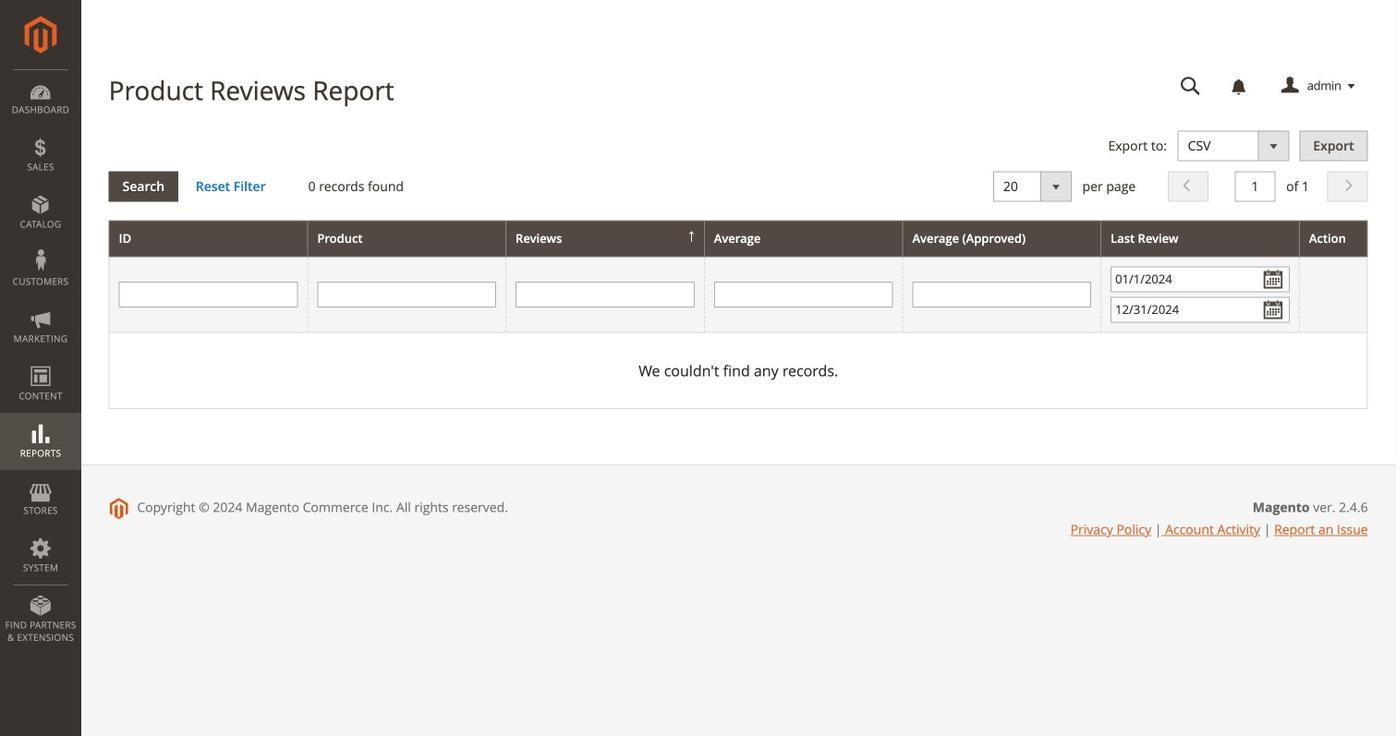 Task type: locate. For each thing, give the bounding box(es) containing it.
menu bar
[[0, 69, 81, 654]]

None text field
[[1236, 172, 1276, 202], [119, 282, 298, 308], [317, 282, 496, 308], [714, 282, 893, 308], [1236, 172, 1276, 202], [119, 282, 298, 308], [317, 282, 496, 308], [714, 282, 893, 308]]

None text field
[[1168, 70, 1214, 103], [516, 282, 695, 308], [913, 282, 1092, 308], [1168, 70, 1214, 103], [516, 282, 695, 308], [913, 282, 1092, 308]]

magento admin panel image
[[24, 16, 57, 54]]

To text field
[[1111, 297, 1290, 323]]

From text field
[[1111, 267, 1290, 292]]



